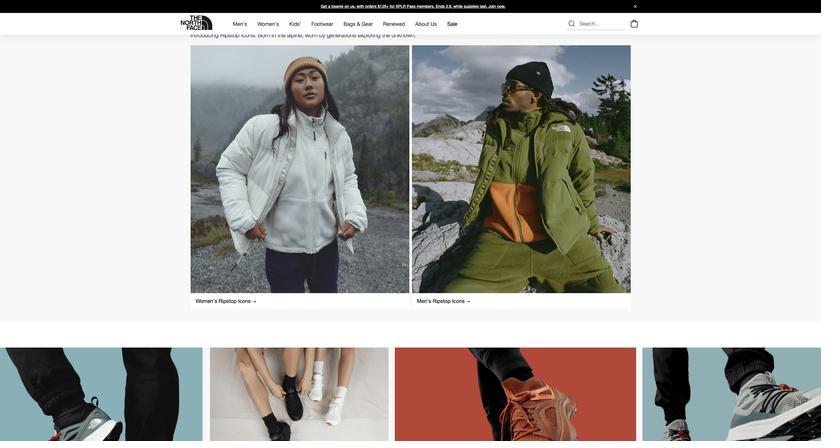 Task type: vqa. For each thing, say whether or not it's contained in the screenshot.
fleece
no



Task type: describe. For each thing, give the bounding box(es) containing it.
introducing ripstop icons: born in the alpine, worn by generations exploring the unknown.
[[191, 32, 417, 39]]

xplr
[[396, 4, 406, 9]]

get
[[321, 4, 327, 9]]

kids' link
[[290, 15, 301, 33]]

ends
[[436, 4, 445, 9]]

unknown.
[[392, 32, 417, 39]]

last.
[[480, 4, 488, 9]]

gear
[[362, 21, 373, 27]]

us
[[431, 21, 437, 27]]

archival revival.
[[191, 15, 256, 25]]

join
[[489, 4, 496, 9]]

2.6,
[[446, 4, 453, 9]]

by
[[319, 32, 325, 39]]

pass
[[407, 4, 416, 9]]

footwear
[[312, 21, 333, 27]]

&
[[357, 21, 360, 27]]

a
[[328, 4, 331, 9]]

person wearing unzipped '92 ripstop nuptse jacket in front of a mountain. image for women's ripstop icons
[[191, 45, 410, 294]]

women's ripstop icons link
[[196, 298, 256, 304]]

1 the from the left
[[278, 32, 286, 39]]

while
[[454, 4, 463, 9]]

ripstop for introducing
[[220, 32, 240, 39]]

members.
[[417, 4, 435, 9]]

kids'
[[290, 21, 301, 27]]

men's ripstop icons link
[[417, 298, 470, 304]]

close image
[[631, 5, 640, 8]]

icons for women's ripstop icons
[[238, 298, 251, 304]]

bags
[[344, 21, 356, 27]]

footwear link
[[312, 15, 333, 33]]

icons:
[[241, 32, 256, 39]]

about us
[[416, 21, 437, 27]]



Task type: locate. For each thing, give the bounding box(es) containing it.
beanie
[[332, 4, 344, 9]]

0 horizontal spatial the
[[278, 32, 286, 39]]

the
[[278, 32, 286, 39], [382, 32, 390, 39]]

2 the from the left
[[382, 32, 390, 39]]

person wearing unzipped '92 ripstop nuptse jacket in front of a mountain. image for men's ripstop icons
[[412, 45, 631, 294]]

2 person wearing unzipped '92 ripstop nuptse jacket in front of a mountain. image from the left
[[412, 45, 631, 294]]

with
[[357, 4, 364, 9]]

1 horizontal spatial women's
[[258, 21, 279, 27]]

0 vertical spatial men's
[[233, 21, 247, 27]]

0 horizontal spatial person wearing unzipped '92 ripstop nuptse jacket in front of a mountain. image
[[191, 45, 410, 294]]

supplies
[[464, 4, 479, 9]]

ripstop for men's
[[433, 298, 451, 304]]

1 horizontal spatial men's
[[417, 298, 432, 304]]

bags & gear
[[344, 21, 373, 27]]

archival revival. banner
[[178, 15, 644, 45]]

Search search field
[[567, 17, 625, 30]]

us,
[[350, 4, 356, 9]]

0 vertical spatial women's
[[258, 21, 279, 27]]

1 horizontal spatial the
[[382, 32, 390, 39]]

view cart image
[[630, 19, 640, 29]]

generations
[[327, 32, 356, 39]]

men's for men's
[[233, 21, 247, 27]]

revival.
[[227, 15, 256, 25]]

about
[[416, 21, 430, 27]]

bags & gear link
[[344, 15, 373, 33]]

0 horizontal spatial women's
[[196, 298, 217, 304]]

worn
[[305, 32, 318, 39]]

the right in
[[278, 32, 286, 39]]

for
[[390, 4, 395, 9]]

born
[[258, 32, 270, 39]]

alpine,
[[287, 32, 304, 39]]

women's for women's ripstop icons
[[196, 298, 217, 304]]

1 horizontal spatial person wearing unzipped '92 ripstop nuptse jacket in front of a mountain. image
[[412, 45, 631, 294]]

sale link
[[448, 15, 458, 33]]

orders
[[365, 4, 377, 9]]

1 vertical spatial men's
[[417, 298, 432, 304]]

men's for men's ripstop icons
[[417, 298, 432, 304]]

icons
[[238, 298, 251, 304], [452, 298, 465, 304]]

ripstop inside archival revival. banner
[[220, 32, 240, 39]]

women's ripstop icons
[[196, 298, 252, 304]]

icons for men's ripstop icons
[[452, 298, 465, 304]]

search all image
[[568, 20, 576, 28]]

in
[[272, 32, 276, 39]]

ripstop
[[220, 32, 240, 39], [219, 298, 237, 304], [433, 298, 451, 304]]

get a beanie on us, with orders $125+ for xplr pass members. ends 2.6, while supplies last. join now. link
[[0, 0, 822, 13]]

the north face home page image
[[181, 16, 212, 30]]

exploring
[[358, 32, 381, 39]]

get a beanie on us, with orders $125+ for xplr pass members. ends 2.6, while supplies last. join now.
[[321, 4, 506, 9]]

about us link
[[416, 15, 437, 33]]

$125+
[[378, 4, 389, 9]]

archival
[[191, 15, 224, 25]]

on
[[345, 4, 349, 9]]

introducing
[[191, 32, 219, 39]]

1 vertical spatial women's
[[196, 298, 217, 304]]

women's link
[[258, 15, 279, 33]]

person wearing unzipped '92 ripstop nuptse jacket in front of a mountain. image
[[191, 45, 410, 294], [412, 45, 631, 294]]

women's
[[258, 21, 279, 27], [196, 298, 217, 304]]

1 horizontal spatial icons
[[452, 298, 465, 304]]

2 icons from the left
[[452, 298, 465, 304]]

renewed link
[[383, 15, 405, 33]]

men's
[[233, 21, 247, 27], [417, 298, 432, 304]]

1 person wearing unzipped '92 ripstop nuptse jacket in front of a mountain. image from the left
[[191, 45, 410, 294]]

the down renewed
[[382, 32, 390, 39]]

1 icons from the left
[[238, 298, 251, 304]]

women's for women's
[[258, 21, 279, 27]]

sale
[[448, 21, 458, 27]]

men's link
[[233, 15, 247, 33]]

a colorful collage of photos featuring the men's oxeye shoes, men's oxeye tech shoes, women's hypnum shoes, and women's hypnum luxe shoes. text reads: "pretty bold for lightweight support. from road to ridge, these shoes can't help but hold their own." image
[[0, 348, 822, 442]]

now.
[[498, 4, 506, 9]]

ripstop for women's
[[219, 298, 237, 304]]

0 horizontal spatial men's
[[233, 21, 247, 27]]

0 horizontal spatial icons
[[238, 298, 251, 304]]

renewed
[[383, 21, 405, 27]]

men's ripstop icons
[[417, 298, 467, 304]]



